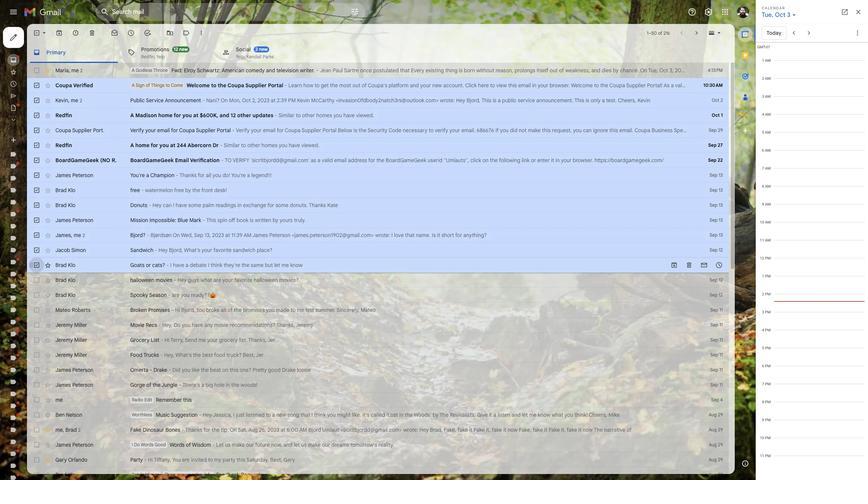 Task type: describe. For each thing, give the bounding box(es) containing it.
oct left the 2,
[[242, 97, 251, 104]]

0 vertical spatial 1
[[647, 30, 649, 36]]

0 vertical spatial out
[[550, 67, 558, 74]]

me up simon
[[74, 232, 81, 238]]

i right cats?
[[170, 262, 172, 269]]

19 row from the top
[[27, 333, 729, 348]]

supplier down the $600k,
[[196, 127, 216, 134]]

1 vertical spatial on
[[222, 367, 228, 373]]

mateo roberts
[[55, 307, 91, 314]]

sat,
[[238, 427, 247, 433]]

1 horizontal spatial browser.
[[573, 157, 594, 164]]

other down mccarthy
[[302, 112, 315, 119]]

2 vertical spatial that
[[301, 412, 310, 418]]

miller for movie recs
[[74, 322, 87, 329]]

0 vertical spatial cheers,
[[618, 97, 637, 104]]

2 our from the left
[[322, 442, 330, 448]]

brad for halloween movies
[[55, 277, 67, 284]]

klo for goats or cats? - i have a debate i think they're the same but let me know
[[68, 262, 75, 269]]

what's for bjord,
[[184, 247, 200, 254]]

<invasion0fdbody2natch3rs@outlook.com>
[[336, 97, 439, 104]]

music
[[156, 412, 170, 418]]

your down they're
[[223, 277, 233, 284]]

social
[[236, 46, 251, 53]]

5 james peterson from the top
[[55, 442, 93, 448]]

1 vertical spatial am
[[299, 427, 307, 433]]

2 for james
[[83, 232, 85, 238]]

aug for brad klo
[[709, 472, 717, 478]]

0 vertical spatial can
[[583, 127, 592, 134]]

but
[[265, 262, 273, 269]]

promises
[[243, 307, 265, 314]]

coupa up 244
[[179, 127, 195, 134]]

2 horizontal spatial portal
[[323, 127, 337, 134]]

boardgamegeek for boardgamegeek email verification - to verify 'sicritbjordd@gmail.com' as a valid email address for the boardgamegeek userid "umlauts", click on the following link or enter it in your browser. https://boardgamegeek.com/
[[130, 157, 174, 164]]

click
[[471, 157, 481, 164]]

born
[[464, 67, 475, 74]]

only
[[591, 97, 601, 104]]

are inside there are no soles, lef… feedback request
[[178, 472, 184, 478]]

2 email. from the left
[[620, 127, 634, 134]]

2023 right 3,
[[675, 67, 687, 74]]

boardgamegeek for boardgamegeek (no r.
[[55, 157, 99, 164]]

23 row from the top
[[27, 393, 729, 408]]

you left 244
[[160, 142, 169, 149]]

- right the jungle
[[179, 382, 181, 388]]

- left 'learn'
[[285, 82, 287, 89]]

have up below
[[344, 112, 355, 119]]

sep 27
[[709, 142, 723, 148]]

made
[[276, 307, 290, 314]]

aug for gary orlando
[[709, 457, 717, 463]]

oct 2
[[712, 97, 723, 103]]

1 free from the left
[[130, 187, 140, 194]]

12 inside "tab"
[[174, 46, 178, 52]]

jeremy for movie recs - hey, do you have any movie recommendations? thanks, jeremy
[[55, 322, 73, 329]]

brad klo for halloween movies - hey guys what are your favorite halloween movies?
[[55, 277, 75, 284]]

donuts - hey can i have some palm readings in exchange for some donuts. thanks kate
[[130, 202, 338, 209]]

me left last
[[297, 307, 304, 314]]

, for maria
[[69, 67, 70, 74]]

hi for hi terry, send me your grocery list. thanks, jer
[[165, 337, 169, 343]]

settings image
[[705, 7, 714, 16]]

0 vertical spatial let
[[274, 262, 280, 269]]

5 13 from the top
[[719, 232, 723, 238]]

following
[[499, 157, 521, 164]]

your down 13,
[[202, 247, 212, 254]]

hey left guys
[[178, 277, 187, 284]]

hey left "jessica,"
[[203, 412, 212, 418]]

legend!!!
[[251, 172, 272, 179]]

email down service
[[157, 127, 170, 134]]

- right omerta
[[150, 367, 152, 373]]

you left think!
[[565, 412, 574, 418]]

0 horizontal spatial similar
[[224, 142, 240, 149]]

coupa supplier port.
[[55, 127, 104, 134]]

peterson for omerta - drake - did you like the beat on this one? pretty good drake loosie
[[72, 367, 93, 373]]

sep 11 for jer
[[711, 337, 723, 343]]

for up a home for you at 244 abercorn dr - similar to other homes you have viewed. ‌ ‌ ‌ ‌ ‌ ‌ ‌ ‌ ‌ ‌ ‌ ‌ ‌ ‌ ‌ ‌ ‌ ‌ ‌ ‌ ‌ ‌ ‌ ‌ ‌ ‌ ‌ ‌ ‌ ‌ ‌ ‌ ‌ ‌ ‌ ‌ ‌ ‌ ‌ ‌ ‌ ‌ ‌ ‌ ‌ ‌ ‌ ‌ ‌ ‌ ‌ ‌ ‌ ‌ ‌ ‌ ‌ ‌ ‌ ‌ ‌ ‌ ‌ ‌ ‌ ‌ ‌ ‌ ‌ ‌ ‌ ‌ ‌ ‌ ‌ ‌ ‌ ‌ ‌ ‌ ‌
[[277, 127, 284, 134]]

do!
[[223, 172, 230, 179]]

the left security
[[359, 127, 367, 134]]

- right movies
[[174, 277, 176, 284]]

2 13 from the top
[[719, 187, 723, 193]]

1 horizontal spatial the
[[594, 427, 603, 433]]

2023 right 13,
[[212, 232, 224, 239]]

and right the $600k,
[[220, 112, 229, 119]]

revivalists.
[[450, 412, 476, 418]]

- right sandwich
[[155, 247, 157, 254]]

james peterson for mission impossible: blue mark
[[55, 217, 93, 224]]

support image
[[688, 7, 697, 16]]

by left yours
[[273, 217, 279, 224]]

older image
[[693, 29, 701, 37]]

oct up sep 29
[[712, 112, 720, 118]]

primary
[[46, 49, 66, 56]]

1 vertical spatial out
[[353, 82, 361, 89]]

this right ignore at the top
[[610, 127, 619, 134]]

jacob simon
[[55, 247, 86, 254]]

13 for by
[[719, 217, 723, 223]]

1 vertical spatial thanks
[[309, 202, 326, 209]]

is right book
[[250, 217, 254, 224]]

hey down bjørdsøn
[[159, 247, 168, 254]]

sep 11 for you
[[711, 307, 723, 313]]

now,
[[271, 442, 282, 448]]

to left the view
[[490, 82, 495, 89]]

28 row from the top
[[27, 467, 729, 480]]

aug 28
[[709, 472, 723, 478]]

best
[[202, 352, 213, 358]]

kevin , me 2
[[55, 97, 82, 104]]

sandwich - hey bjord, what's your favorite sandwich place?
[[130, 247, 273, 254]]

- right 'trucks'
[[160, 352, 163, 358]]

- up donuts
[[141, 187, 144, 194]]

your down any
[[207, 337, 218, 343]]

miller for grocery list
[[74, 337, 87, 343]]

terry,
[[171, 337, 184, 343]]

1 horizontal spatial maria
[[714, 67, 727, 74]]

pretty
[[253, 367, 267, 373]]

0 vertical spatial viewed.
[[356, 112, 374, 119]]

at left 244
[[170, 142, 176, 149]]

send
[[185, 337, 197, 343]]

mccarthy
[[311, 97, 335, 104]]

0 horizontal spatial homes
[[262, 142, 278, 149]]

by right woods'
[[433, 412, 439, 418]]

22 row from the top
[[27, 378, 729, 393]]

2 fake from the left
[[492, 427, 502, 433]]

the left the jungle
[[153, 382, 161, 388]]

to right excited
[[750, 82, 755, 89]]

verify your email for coupa supplier portal - verify your email for coupa supplier portal below is the security code necessary to verify your email. 686676 if you did not make this request, you can ignore this email. coupa business spend
[[130, 127, 690, 134]]

4:13 pm
[[708, 67, 723, 73]]

redfin, yelp
[[141, 54, 165, 59]]

11 row from the top
[[27, 213, 729, 228]]

do inside i do words good words of wisdom - let us make our future now, and let us make our dreams tomorrow's reality.
[[134, 442, 140, 448]]

thanks, for jeremy
[[277, 322, 295, 329]]

goats
[[130, 262, 145, 269]]

3 29 from the top
[[718, 427, 723, 433]]

0 horizontal spatial hi
[[148, 457, 153, 463]]

bjord? - bjørdsøn on wed, sep 13, 2023 at 11:39 am james peterson <james.peterson1902@gmail.com> wrote: i love that name. is it short for anything?
[[130, 232, 487, 239]]

supplier left port.
[[72, 127, 92, 134]]

1 vertical spatial bjord,
[[169, 247, 183, 254]]

2 some from the left
[[276, 202, 289, 209]]

thanks, for jer
[[248, 337, 267, 343]]

i down free - watermelon free by the front desk!
[[173, 202, 174, 209]]

coupa left business
[[635, 127, 651, 134]]

in up service
[[533, 82, 537, 89]]

and down every
[[410, 82, 419, 89]]

for down the verification
[[198, 172, 205, 179]]

13 for legend!!!
[[719, 172, 723, 178]]

1 horizontal spatial jer
[[268, 337, 276, 343]]

2023 right the 2,
[[258, 97, 270, 104]]

0 vertical spatial or
[[531, 157, 536, 164]]

to right made
[[291, 307, 296, 314]]

me right send
[[199, 337, 206, 343]]

donuts.
[[290, 202, 308, 209]]

have up blue
[[176, 202, 187, 209]]

- right bjord?
[[147, 232, 149, 239]]

i left "just"
[[233, 412, 235, 418]]

1 vertical spatial favorite
[[234, 277, 253, 284]]

0 vertical spatial best,
[[243, 352, 255, 358]]

simon
[[71, 247, 86, 254]]

hey, for hey, do you have any movie recommendations? thanks, jeremy
[[162, 322, 173, 329]]

1 vertical spatial cheers,
[[589, 412, 608, 418]]

movie
[[130, 322, 144, 329]]

<james.peterson1902@gmail.com>
[[292, 232, 374, 239]]

nani?
[[206, 97, 220, 104]]

2 sep 13 from the top
[[710, 187, 723, 193]]

, for james
[[71, 232, 72, 238]]

0 horizontal spatial portal
[[217, 127, 231, 134]]

the right like
[[201, 367, 209, 373]]

1 it, from the left
[[486, 427, 491, 433]]

thanks for legend!!!
[[180, 172, 197, 179]]

not
[[519, 127, 527, 134]]

loosie
[[297, 367, 311, 373]]

james , me 2
[[55, 232, 85, 238]]

27
[[718, 142, 723, 148]]

that for postulated
[[400, 67, 410, 74]]

sep 11 for one?
[[711, 367, 723, 373]]

to left get
[[315, 82, 320, 89]]

a sign of things to come welcome to the coupa supplier portal - learn how to get the most out of coupa's platform and your new account. click here to view this email in your browser. welcome to the coupa supplier portal! as a valued supplier, we are excited to
[[132, 82, 755, 89]]

0 horizontal spatial kevin
[[55, 97, 68, 104]]

2 horizontal spatial this
[[575, 97, 585, 104]]

1 horizontal spatial kevin
[[297, 97, 310, 104]]

3 fake from the left
[[533, 427, 543, 433]]

0 vertical spatial do
[[174, 322, 181, 329]]

1 29 from the top
[[718, 127, 723, 133]]

me down ben
[[55, 426, 63, 433]]

madison
[[135, 112, 157, 119]]

18 row from the top
[[27, 318, 729, 333]]

1 welcome from the left
[[187, 82, 210, 89]]

10 row from the top
[[27, 198, 729, 213]]

front
[[202, 187, 213, 194]]

1 horizontal spatial similar
[[279, 112, 295, 119]]

supplier down comedy
[[246, 82, 267, 89]]

0 horizontal spatial can
[[163, 202, 172, 209]]

brad for goats or cats?
[[55, 262, 67, 269]]

at left 2:39
[[271, 97, 276, 104]]

0 horizontal spatial wrote:
[[376, 232, 390, 239]]

suggestion
[[171, 412, 198, 418]]

row containing boardgamegeek (no r.
[[27, 153, 729, 168]]

1 horizontal spatial 1
[[721, 112, 723, 118]]

<mariaaawilliams
[[749, 67, 789, 74]]

invited
[[191, 457, 207, 463]]

aug 29 for ben nelson
[[709, 412, 723, 418]]

3 fake from the left
[[549, 427, 560, 433]]

jeremy miller for food trucks
[[55, 352, 87, 358]]

the down 'dies'
[[601, 82, 609, 89]]

lef…
[[204, 472, 213, 478]]

sep 11 for jeremy
[[711, 322, 723, 328]]

email down prolongs
[[519, 82, 531, 89]]

1 horizontal spatial this
[[482, 97, 492, 104]]

labels image
[[183, 29, 190, 37]]

me up ben
[[55, 397, 63, 403]]

1 50 of 216
[[647, 30, 670, 36]]

1 horizontal spatial you
[[196, 307, 205, 314]]

goats or cats? - i have a debate i think they're the same but let me know
[[130, 262, 303, 269]]

of right 50
[[658, 30, 663, 36]]

0 vertical spatial wrote:
[[440, 97, 455, 104]]

1 horizontal spatial make
[[308, 442, 321, 448]]

orlando
[[68, 457, 87, 463]]

20 row from the top
[[27, 348, 729, 363]]

row containing coupa supplier port.
[[27, 123, 729, 138]]

movies
[[156, 277, 172, 284]]

valid
[[322, 157, 333, 164]]

2 mateo from the left
[[361, 307, 376, 314]]

boardgamegeek (no r.
[[55, 157, 117, 164]]

you up 'sicritbjordd@gmail.com'
[[279, 142, 288, 149]]

sep 11 for woods!
[[711, 382, 723, 388]]

redfin for a madison home for you at $600k, and 12 other updates - similar to other homes you have viewed. ‌ ‌ ‌ ‌ ‌ ‌ ‌ ‌ ‌ ‌ ‌ ‌ ‌ ‌ ‌ ‌ ‌ ‌ ‌ ‌ ‌ ‌ ‌ ‌ ‌ ‌ ‌ ‌ ‌ ‌ ‌ ‌ ‌ ‌ ‌ ‌ ‌ ‌ ‌ ‌ ‌ ‌ ‌ ‌ ‌ ‌ ‌ ‌ ‌ ‌ ‌ ‌ ‌ ‌ ‌ ‌ ‌ ‌ ‌ ‌ ‌ ‌ ‌ ‌ ‌ ‌ ‌ ‌ ‌ ‌ ‌ ‌ ‌ ‌ ‌ ‌ ‌ ‌ ‌ ‌ ‌
[[55, 112, 72, 119]]

29 for nelson
[[718, 412, 723, 418]]

klo for halloween movies - hey guys what are your favorite halloween movies?
[[68, 277, 75, 284]]

you up send
[[182, 322, 191, 329]]

of up 'movie recs - hey, do you have any movie recommendations? thanks, jeremy'
[[228, 307, 233, 314]]

and down parks
[[266, 67, 275, 74]]

0 horizontal spatial this
[[206, 217, 216, 224]]

1 vertical spatial best,
[[270, 457, 282, 463]]

redfin for a home for you at 244 abercorn dr - similar to other homes you have viewed. ‌ ‌ ‌ ‌ ‌ ‌ ‌ ‌ ‌ ‌ ‌ ‌ ‌ ‌ ‌ ‌ ‌ ‌ ‌ ‌ ‌ ‌ ‌ ‌ ‌ ‌ ‌ ‌ ‌ ‌ ‌ ‌ ‌ ‌ ‌ ‌ ‌ ‌ ‌ ‌ ‌ ‌ ‌ ‌ ‌ ‌ ‌ ‌ ‌ ‌ ‌ ‌ ‌ ‌ ‌ ‌ ‌ ‌ ‌ ‌ ‌ ‌ ‌ ‌ ‌ ‌ ‌ ‌ ‌ ‌ ‌ ‌ ‌ ‌ ‌ ‌ ‌ ‌ ‌ ‌ ‌
[[55, 142, 72, 149]]

1 email. from the left
[[462, 127, 476, 134]]

radio edit remember this
[[132, 397, 192, 403]]

2 horizontal spatial let
[[522, 412, 528, 418]]

come
[[171, 82, 183, 88]]

on left the tue,
[[641, 67, 648, 74]]

2 free from the left
[[174, 187, 184, 194]]

list.
[[239, 337, 247, 343]]

11 for one?
[[720, 367, 723, 373]]

bjørdsøn
[[151, 232, 172, 239]]

mark as read image
[[111, 29, 118, 37]]

this up suggestion
[[183, 397, 192, 403]]

account.
[[444, 82, 464, 89]]

2 vertical spatial bjord,
[[181, 307, 195, 314]]

main content containing promotions
[[27, 24, 789, 480]]

8 row from the top
[[27, 168, 729, 183]]

good
[[268, 367, 281, 373]]

announcement.
[[537, 97, 574, 104]]

🎃 image
[[210, 293, 216, 299]]

omerta
[[130, 367, 148, 373]]

my
[[214, 457, 221, 463]]

- down 'mon,'
[[232, 127, 235, 134]]

hi for hi bjord, you broke all of the promises you made to me last summer. sincerely, mateo
[[175, 307, 180, 314]]

recommendations?
[[230, 322, 276, 329]]

as
[[311, 157, 316, 164]]

1 horizontal spatial on
[[483, 157, 489, 164]]

coupa up kevin , me 2
[[55, 82, 72, 89]]

- right mark
[[203, 217, 205, 224]]

guys
[[188, 277, 199, 284]]

15 row from the top
[[27, 273, 729, 288]]

29 for peterson
[[718, 442, 723, 448]]

without
[[477, 67, 495, 74]]

for left 244
[[151, 142, 158, 149]]

at left 6:00
[[281, 427, 286, 433]]

0 horizontal spatial home
[[135, 142, 150, 149]]

redfin,
[[141, 54, 155, 59]]

me , brad 2
[[55, 426, 81, 433]]

2 you're from the left
[[231, 172, 246, 179]]

on right tip.
[[230, 427, 237, 433]]

words inside i do words good words of wisdom - let us make our future now, and let us make our dreams tomorrow's reality.
[[141, 442, 154, 448]]

0 vertical spatial what
[[201, 277, 212, 284]]

5 brad klo from the top
[[55, 292, 75, 299]]

delete image
[[88, 29, 96, 37]]

verify
[[435, 127, 448, 134]]

row containing ben nelson
[[27, 408, 729, 423]]

at left the $600k,
[[193, 112, 199, 119]]

1 halloween from the left
[[130, 277, 154, 284]]

let
[[216, 442, 224, 448]]

2 gary from the left
[[284, 457, 295, 463]]

they're
[[224, 262, 240, 269]]

0 horizontal spatial favorite
[[214, 247, 232, 254]]

- right promises
[[171, 307, 174, 314]]

broken promises - hi bjord, you broke all of the promises you made to me last summer. sincerely, mateo
[[130, 307, 376, 314]]

at left 4:13
[[689, 67, 693, 74]]

dreams
[[332, 442, 349, 448]]

in right the 'enter'
[[556, 157, 560, 164]]

2 welcome from the left
[[571, 82, 593, 89]]

11 for jeremy
[[720, 322, 723, 328]]

2 for maria
[[80, 68, 83, 73]]

0 horizontal spatial maria
[[55, 67, 69, 74]]

big
[[206, 382, 213, 388]]

1 gary from the left
[[55, 457, 67, 463]]

0 vertical spatial the
[[440, 412, 449, 418]]

1 horizontal spatial pm
[[705, 67, 713, 74]]

woods'
[[414, 412, 432, 418]]

supplier down chance.
[[627, 82, 646, 89]]

21 row from the top
[[27, 363, 729, 378]]

2 it, from the left
[[562, 427, 566, 433]]

place?
[[257, 247, 273, 254]]

off
[[229, 217, 235, 224]]

snooze image
[[127, 29, 135, 37]]

supplier down a madison home for you at $600k, and 12 other updates - similar to other homes you have viewed. ‌ ‌ ‌ ‌ ‌ ‌ ‌ ‌ ‌ ‌ ‌ ‌ ‌ ‌ ‌ ‌ ‌ ‌ ‌ ‌ ‌ ‌ ‌ ‌ ‌ ‌ ‌ ‌ ‌ ‌ ‌ ‌ ‌ ‌ ‌ ‌ ‌ ‌ ‌ ‌ ‌ ‌ ‌ ‌ ‌ ‌ ‌ ‌ ‌ ‌ ‌ ‌ ‌ ‌ ‌ ‌ ‌ ‌ ‌ ‌ ‌ ‌ ‌ ‌ ‌ ‌ ‌ ‌ ‌ ‌ ‌ ‌ ‌ ‌ ‌ ‌ ‌ ‌ ‌ ‌ ‌
[[302, 127, 321, 134]]

of left weakness,
[[559, 67, 564, 74]]

coupa up test.
[[610, 82, 625, 89]]

userid
[[428, 157, 443, 164]]

by right 'dies'
[[613, 67, 619, 74]]

4 sep 11 from the top
[[711, 352, 723, 358]]

is left public at the top right of page
[[493, 97, 497, 104]]

me down coupa verified
[[71, 97, 78, 104]]

have left any
[[192, 322, 203, 329]]

'sicritbjordd@gmail.com'
[[251, 157, 310, 164]]

$600k,
[[200, 112, 218, 119]]

jeremy miller for grocery list
[[55, 337, 87, 343]]

2 fake, from the left
[[519, 427, 532, 433]]

bones
[[166, 427, 180, 433]]

1 now from the left
[[508, 427, 518, 433]]

1 horizontal spatial wrote:
[[404, 427, 418, 433]]

paul
[[333, 67, 343, 74]]

peterson for you're a champion - thanks for all you do! you're a legend!!!
[[72, 172, 93, 179]]

a for a sign of things to come welcome to the coupa supplier portal - learn how to get the most out of coupa's platform and your new account. click here to view this email in your browser. welcome to the coupa supplier portal! as a valued supplier, we are excited to
[[132, 82, 135, 88]]

is
[[432, 232, 436, 239]]

new inside "tab"
[[179, 46, 188, 52]]



Task type: locate. For each thing, give the bounding box(es) containing it.
let right but at the left
[[274, 262, 280, 269]]

spooky season
[[130, 292, 167, 299]]

2 brad klo from the top
[[55, 202, 75, 209]]

like
[[192, 367, 200, 373]]

0 horizontal spatial pm
[[288, 97, 296, 104]]

2 inside tab
[[255, 46, 258, 52]]

row
[[27, 63, 789, 78], [27, 78, 755, 93], [27, 93, 729, 108], [27, 108, 729, 123], [27, 123, 729, 138], [27, 138, 729, 153], [27, 153, 729, 168], [27, 168, 729, 183], [27, 183, 729, 198], [27, 198, 729, 213], [27, 213, 729, 228], [27, 228, 729, 243], [27, 243, 729, 258], [27, 258, 729, 273], [27, 273, 729, 288], [27, 288, 729, 303], [27, 303, 729, 318], [27, 318, 729, 333], [27, 333, 729, 348], [27, 348, 729, 363], [27, 363, 729, 378], [27, 378, 729, 393], [27, 393, 729, 408], [27, 408, 729, 423], [27, 423, 729, 438], [27, 438, 729, 452], [27, 452, 729, 467], [27, 467, 729, 480]]

valued
[[676, 82, 691, 89]]

2 vertical spatial thanks
[[185, 427, 202, 433]]

3 klo from the top
[[68, 262, 75, 269]]

4:13
[[695, 67, 704, 74]]

sep 13 for by
[[710, 217, 723, 223]]

are left invited
[[182, 457, 190, 463]]

2 inside james , me 2
[[83, 232, 85, 238]]

1 our from the left
[[246, 442, 254, 448]]

jeremy for food trucks - hey, what's the best food truck? best, jer
[[55, 352, 73, 358]]

None checkbox
[[33, 82, 40, 89], [33, 97, 40, 104], [33, 112, 40, 119], [33, 127, 40, 134], [33, 142, 40, 149], [33, 172, 40, 179], [33, 202, 40, 209], [33, 261, 40, 269], [33, 276, 40, 284], [33, 336, 40, 344], [33, 381, 40, 389], [33, 396, 40, 404], [33, 411, 40, 419], [33, 441, 40, 449], [33, 82, 40, 89], [33, 97, 40, 104], [33, 112, 40, 119], [33, 127, 40, 134], [33, 142, 40, 149], [33, 172, 40, 179], [33, 202, 40, 209], [33, 261, 40, 269], [33, 276, 40, 284], [33, 336, 40, 344], [33, 381, 40, 389], [33, 396, 40, 404], [33, 411, 40, 419], [33, 441, 40, 449]]

2 for kevin
[[80, 98, 82, 103]]

you
[[196, 307, 205, 314], [172, 457, 181, 463]]

6 brad klo from the top
[[55, 472, 75, 478]]

1 vertical spatial homes
[[262, 142, 278, 149]]

2 klo from the top
[[68, 202, 75, 209]]

postulated
[[373, 67, 399, 74]]

11 for woods!
[[720, 382, 723, 388]]

public service announcement - nani? on mon, oct 2, 2023 at 2:39 pm kevin mccarthy <invasion0fdbody2natch3rs@outlook.com> wrote: hey bjord, this is a public service announcement. this is only a test. cheers, kevin
[[130, 97, 651, 104]]

0 vertical spatial thanks,
[[277, 322, 295, 329]]

toolbar
[[667, 261, 727, 269]]

what's
[[184, 247, 200, 254], [176, 352, 192, 358]]

oct
[[660, 67, 669, 74], [242, 97, 251, 104], [712, 97, 720, 103], [712, 112, 720, 118]]

wrote: down woods'
[[404, 427, 418, 433]]

jeremy for grocery list - hi terry, send me your grocery list. thanks, jer
[[55, 337, 73, 343]]

row containing gary orlando
[[27, 452, 729, 467]]

1 redfin from the top
[[55, 112, 72, 119]]

if
[[496, 127, 499, 134]]

sep 29
[[709, 127, 723, 133]]

2 jeremy miller from the top
[[55, 337, 87, 343]]

2 now from the left
[[583, 427, 593, 433]]

other up verify
[[247, 142, 260, 149]]

0 vertical spatial that
[[400, 67, 410, 74]]

boardgamegeek
[[55, 157, 99, 164], [130, 157, 174, 164], [386, 157, 427, 164]]

of left coupa's
[[362, 82, 367, 89]]

redfin down kevin , me 2
[[55, 112, 72, 119]]

food
[[214, 352, 225, 358]]

sandwich
[[130, 247, 153, 254]]

11 for you
[[720, 307, 723, 313]]

public
[[502, 97, 517, 104]]

listen
[[498, 412, 511, 418]]

movies?
[[279, 277, 299, 284]]

primary tab
[[27, 42, 121, 63]]

make right not
[[528, 127, 541, 134]]

i
[[173, 202, 174, 209], [392, 232, 393, 239], [170, 262, 172, 269], [208, 262, 209, 269], [233, 412, 235, 418], [312, 412, 313, 418], [132, 442, 133, 448]]

3 brad klo from the top
[[55, 262, 75, 269]]

what's for hey,
[[176, 352, 192, 358]]

0 horizontal spatial it,
[[486, 427, 491, 433]]

1 horizontal spatial homes
[[316, 112, 332, 119]]

4 klo from the top
[[68, 277, 75, 284]]

favorite down they're
[[234, 277, 253, 284]]

and left 'dies'
[[592, 67, 601, 74]]

sep 11
[[711, 307, 723, 313], [711, 322, 723, 328], [711, 337, 723, 343], [711, 352, 723, 358], [711, 367, 723, 373], [711, 382, 723, 388]]

coupa down kevin , me 2
[[55, 127, 71, 134]]

- right "updates"
[[275, 112, 277, 119]]

for up 244
[[171, 127, 178, 134]]

0 horizontal spatial verify
[[130, 127, 144, 134]]

your right verify
[[450, 127, 460, 134]]

4 11 from the top
[[720, 352, 723, 358]]

peterson for mission impossible: blue mark - this spin off book is written by yours truly.
[[72, 217, 93, 224]]

klo for free - watermelon free by the front desk!
[[68, 187, 75, 194]]

1 horizontal spatial viewed.
[[356, 112, 374, 119]]

, for kevin
[[68, 97, 70, 104]]

advanced search options image
[[348, 4, 363, 19]]

1 vertical spatial hi
[[165, 337, 169, 343]]

27 row from the top
[[27, 452, 729, 467]]

0 horizontal spatial mateo
[[55, 307, 70, 314]]

brad klo for free - watermelon free by the front desk!
[[55, 187, 75, 194]]

1 vertical spatial viewed.
[[302, 142, 320, 149]]

26,
[[259, 427, 266, 433]]

4 fake from the left
[[567, 427, 577, 433]]

halloween
[[130, 277, 154, 284], [254, 277, 278, 284]]

0 horizontal spatial our
[[246, 442, 254, 448]]

a for a madison home for you at $600k, and 12 other updates - similar to other homes you have viewed. ‌ ‌ ‌ ‌ ‌ ‌ ‌ ‌ ‌ ‌ ‌ ‌ ‌ ‌ ‌ ‌ ‌ ‌ ‌ ‌ ‌ ‌ ‌ ‌ ‌ ‌ ‌ ‌ ‌ ‌ ‌ ‌ ‌ ‌ ‌ ‌ ‌ ‌ ‌ ‌ ‌ ‌ ‌ ‌ ‌ ‌ ‌ ‌ ‌ ‌ ‌ ‌ ‌ ‌ ‌ ‌ ‌ ‌ ‌ ‌ ‌ ‌ ‌ ‌ ‌ ‌ ‌ ‌ ‌ ‌ ‌ ‌ ‌ ‌ ‌ ‌ ‌ ‌ ‌ ‌ ‌
[[130, 112, 134, 119]]

5 sep 11 from the top
[[711, 367, 723, 373]]

1 klo from the top
[[68, 187, 75, 194]]

on
[[641, 67, 648, 74], [221, 97, 228, 104], [173, 232, 180, 239], [230, 427, 237, 433]]

0 horizontal spatial free
[[130, 187, 140, 194]]

what left think!
[[552, 412, 564, 418]]

it,
[[486, 427, 491, 433], [562, 427, 566, 433]]

1 horizontal spatial fake,
[[519, 427, 532, 433]]

6:00
[[287, 427, 298, 433]]

0 vertical spatial redfin
[[55, 112, 72, 119]]

0 vertical spatial home
[[158, 112, 173, 119]]

1 some from the left
[[188, 202, 201, 209]]

2 vertical spatial wrote:
[[404, 427, 418, 433]]

prolongs
[[515, 67, 536, 74]]

no
[[185, 472, 190, 478]]

1 sep 12 from the top
[[710, 247, 723, 253]]

our left dreams
[[322, 442, 330, 448]]

main content
[[27, 24, 789, 480]]

aug for ben nelson
[[709, 412, 717, 418]]

2023 right 26,
[[268, 427, 279, 433]]

5 sep 13 from the top
[[710, 232, 723, 238]]

to
[[211, 82, 217, 89], [315, 82, 320, 89], [490, 82, 495, 89], [595, 82, 599, 89], [750, 82, 755, 89], [166, 82, 170, 88], [296, 112, 301, 119], [429, 127, 434, 134], [241, 142, 246, 149], [291, 307, 296, 314], [266, 412, 271, 418], [208, 457, 213, 463]]

bjord, down the click
[[467, 97, 481, 104]]

i inside i do words good words of wisdom - let us make our future now, and let us make our dreams tomorrow's reality.
[[132, 442, 133, 448]]

dies
[[602, 67, 612, 74]]

reality.
[[379, 442, 394, 448]]

2 11 from the top
[[720, 322, 723, 328]]

17 row from the top
[[27, 303, 729, 318]]

1 fake, from the left
[[444, 427, 457, 433]]

aug 29 for gary orlando
[[709, 457, 723, 463]]

row containing james
[[27, 228, 729, 243]]

1 horizontal spatial let
[[294, 442, 300, 448]]

bjord, down wed,
[[169, 247, 183, 254]]

1 sep 13 from the top
[[710, 172, 723, 178]]

donuts
[[130, 202, 147, 209]]

report spam image
[[72, 29, 79, 37]]

am right 11:39
[[244, 232, 252, 239]]

1 verify from the left
[[130, 127, 144, 134]]

search mail image
[[98, 5, 112, 19]]

you're right do!
[[231, 172, 246, 179]]

row containing maria
[[27, 63, 789, 78]]

2 horizontal spatial make
[[528, 127, 541, 134]]

the up nani?
[[218, 82, 226, 89]]

2 drake from the left
[[282, 367, 296, 373]]

1 vertical spatial think
[[314, 412, 326, 418]]

brad klo for donuts - hey can i have some palm readings in exchange for some donuts. thanks kate
[[55, 202, 75, 209]]

13 row from the top
[[27, 243, 729, 258]]

1 left 50
[[647, 30, 649, 36]]

oct left 3,
[[660, 67, 669, 74]]

make down the bjord
[[308, 442, 321, 448]]

mike
[[609, 412, 620, 418]]

1 vertical spatial jeremy miller
[[55, 337, 87, 343]]

r.
[[112, 157, 117, 164]]

tab list containing promotions
[[27, 42, 735, 63]]

make down "sat,"
[[232, 442, 245, 448]]

all up front
[[206, 172, 211, 179]]

words left good
[[141, 442, 154, 448]]

james peterson for omerta - drake
[[55, 367, 93, 373]]

on left 'mon,'
[[221, 97, 228, 104]]

main menu image
[[9, 7, 18, 16]]

a inside a sign of things to come welcome to the coupa supplier portal - learn how to get the most out of coupa's platform and your new account. click here to view this email in your browser. welcome to the coupa supplier portal! as a valued supplier, we are excited to
[[132, 82, 135, 88]]

3 11 from the top
[[720, 337, 723, 343]]

1 vertical spatial the
[[594, 427, 603, 433]]

sincerely,
[[337, 307, 360, 314]]

portal
[[268, 82, 283, 89], [217, 127, 231, 134], [323, 127, 337, 134]]

1 vertical spatial similar
[[224, 142, 240, 149]]

686676
[[477, 127, 495, 134]]

0 vertical spatial browser.
[[550, 82, 570, 89]]

let down 6:00
[[294, 442, 300, 448]]

6 11 from the top
[[720, 382, 723, 388]]

that for love
[[405, 232, 415, 239]]

0 vertical spatial pm
[[705, 67, 713, 74]]

1 vertical spatial jer
[[256, 352, 264, 358]]

tomorrow's
[[351, 442, 377, 448]]

0 horizontal spatial viewed.
[[302, 142, 320, 149]]

what
[[201, 277, 212, 284], [552, 412, 564, 418]]

5 row from the top
[[27, 123, 729, 138]]

0 vertical spatial jer
[[268, 337, 276, 343]]

2 row from the top
[[27, 78, 755, 93]]

1 horizontal spatial it,
[[562, 427, 566, 433]]

toggle split pane mode image
[[708, 29, 716, 37]]

palm
[[203, 202, 214, 209]]

below
[[338, 127, 352, 134]]

12 new
[[174, 46, 188, 52]]

2 aug 29 from the top
[[709, 427, 723, 433]]

1 horizontal spatial fake
[[474, 427, 485, 433]]

omerta - drake - did you like the beat on this one? pretty good drake loosie
[[130, 367, 311, 373]]

new left song
[[277, 412, 286, 418]]

3 sep 13 from the top
[[710, 202, 723, 208]]

sep 12 for are you ready??
[[710, 292, 723, 298]]

brad for spooky season
[[55, 292, 67, 299]]

social, 2 new messages, tab
[[217, 42, 311, 63]]

5 klo from the top
[[68, 292, 75, 299]]

2 halloween from the left
[[254, 277, 278, 284]]

some left palm
[[188, 202, 201, 209]]

of left wisdom
[[186, 442, 191, 448]]

1 row from the top
[[27, 63, 789, 78]]

what's down terry,
[[176, 352, 192, 358]]

portal up 2:39
[[268, 82, 283, 89]]

0 horizontal spatial you
[[172, 457, 181, 463]]

3 boardgamegeek from the left
[[386, 157, 427, 164]]

12 row from the top
[[27, 228, 729, 243]]

add to tasks image
[[144, 29, 151, 37]]

216
[[664, 30, 670, 36]]

james peterson for gorge of the jungle
[[55, 382, 93, 388]]

0 horizontal spatial make
[[232, 442, 245, 448]]

0 vertical spatial similar
[[279, 112, 295, 119]]

1 horizontal spatial can
[[583, 127, 592, 134]]

sign
[[136, 82, 145, 88]]

think
[[211, 262, 222, 269], [314, 412, 326, 418]]

11 for jer
[[720, 337, 723, 343]]

can left ignore at the top
[[583, 127, 592, 134]]

1 miller from the top
[[74, 322, 87, 329]]

a inside a godless throne fwd: elroy schwartz: american comedy and television writer. - jean paul sartre once postulated that every existing thing is born without reason, prolongs itself out of weakness, and dies by chance. on tue, oct 3, 2023 at 4:13 pm maria williams <mariaaawilliams
[[132, 67, 135, 73]]

coupa
[[55, 82, 72, 89], [228, 82, 244, 89], [610, 82, 625, 89], [55, 127, 71, 134], [179, 127, 195, 134], [285, 127, 301, 134], [635, 127, 651, 134]]

once
[[360, 67, 372, 74]]

gmail image
[[24, 4, 65, 19]]

move to image
[[166, 29, 174, 37]]

welcome down weakness,
[[571, 82, 593, 89]]

there
[[165, 472, 176, 478]]

mon,
[[229, 97, 241, 104]]

ready??
[[191, 292, 210, 299]]

on left wed,
[[173, 232, 180, 239]]

2 vertical spatial hi
[[148, 457, 153, 463]]

the right address
[[377, 157, 385, 164]]

0 vertical spatial bjord,
[[467, 97, 481, 104]]

brad for donuts
[[55, 202, 67, 209]]

3 jeremy miller from the top
[[55, 352, 87, 358]]

26 row from the top
[[27, 438, 729, 452]]

halloween down but at the left
[[254, 277, 278, 284]]

0 vertical spatial know
[[290, 262, 303, 269]]

you up below
[[334, 112, 342, 119]]

4 row from the top
[[27, 108, 729, 123]]

the left following
[[490, 157, 498, 164]]

tab list
[[735, 24, 756, 453], [27, 42, 735, 63]]

1 vertical spatial browser.
[[573, 157, 594, 164]]

home down service
[[158, 112, 173, 119]]

1 james peterson from the top
[[55, 172, 93, 179]]

4 james peterson from the top
[[55, 382, 93, 388]]

, for me
[[63, 426, 64, 433]]

1 vertical spatial what's
[[176, 352, 192, 358]]

0 vertical spatial think
[[211, 262, 222, 269]]

a home for you at 244 abercorn dr - similar to other homes you have viewed. ‌ ‌ ‌ ‌ ‌ ‌ ‌ ‌ ‌ ‌ ‌ ‌ ‌ ‌ ‌ ‌ ‌ ‌ ‌ ‌ ‌ ‌ ‌ ‌ ‌ ‌ ‌ ‌ ‌ ‌ ‌ ‌ ‌ ‌ ‌ ‌ ‌ ‌ ‌ ‌ ‌ ‌ ‌ ‌ ‌ ‌ ‌ ‌ ‌ ‌ ‌ ‌ ‌ ‌ ‌ ‌ ‌ ‌ ‌ ‌ ‌ ‌ ‌ ‌ ‌ ‌ ‌ ‌ ‌ ‌ ‌ ‌ ‌ ‌ ‌ ‌ ‌ ‌ ‌ ‌ ‌
[[130, 142, 428, 149]]

sep 13 for for
[[710, 202, 723, 208]]

1 13 from the top
[[719, 172, 723, 178]]

1 horizontal spatial words
[[170, 442, 185, 448]]

is left born
[[459, 67, 463, 74]]

2 verify from the left
[[236, 127, 250, 134]]

in right readings
[[238, 202, 242, 209]]

1 fake from the left
[[458, 427, 468, 433]]

- right dr at the top of page
[[220, 142, 223, 149]]

or right link
[[531, 157, 536, 164]]

2 miller from the top
[[74, 337, 87, 343]]

16 row from the top
[[27, 288, 729, 303]]

excited
[[731, 82, 749, 89]]

party
[[223, 457, 235, 463]]

the left best
[[193, 352, 201, 358]]

0 horizontal spatial jer
[[256, 352, 264, 358]]

maria , me 2
[[55, 67, 83, 74]]

3 row from the top
[[27, 93, 729, 108]]

email right valid
[[334, 157, 347, 164]]

None search field
[[96, 3, 366, 21]]

9 row from the top
[[27, 183, 729, 198]]

yelp,
[[236, 54, 246, 59]]

brad for free
[[55, 187, 67, 194]]

1 vertical spatial pm
[[288, 97, 296, 104]]

promotions, 12 new messages, tab
[[122, 42, 216, 63]]

you right tiffany,
[[172, 457, 181, 463]]

email. left 686676
[[462, 127, 476, 134]]

4 sep 13 from the top
[[710, 217, 723, 223]]

kevin down coupa verified
[[55, 97, 68, 104]]

jessica,
[[213, 412, 232, 418]]

listened
[[246, 412, 265, 418]]

summer.
[[316, 307, 336, 314]]

2 up 'verified'
[[80, 68, 83, 73]]

for right address
[[369, 157, 375, 164]]

have up 'sicritbjordd@gmail.com'
[[289, 142, 300, 149]]

address
[[348, 157, 367, 164]]

every
[[411, 67, 425, 74]]

5 29 from the top
[[718, 457, 723, 463]]

0 horizontal spatial drake
[[154, 367, 167, 373]]

brad klo for goats or cats? - i have a debate i think they're the same but let me know
[[55, 262, 75, 269]]

1 horizontal spatial or
[[531, 157, 536, 164]]

the left woods!
[[232, 382, 239, 388]]

1 vertical spatial you
[[172, 457, 181, 463]]

most
[[339, 82, 351, 89]]

sandwich
[[233, 247, 256, 254]]

am right 6:00
[[299, 427, 307, 433]]

me right listen on the right
[[530, 412, 537, 418]]

side panel section
[[735, 24, 756, 474]]

sep 12 for hey guys what are your favorite halloween movies?
[[710, 277, 723, 283]]

a for a home for you at 244 abercorn dr - similar to other homes you have viewed. ‌ ‌ ‌ ‌ ‌ ‌ ‌ ‌ ‌ ‌ ‌ ‌ ‌ ‌ ‌ ‌ ‌ ‌ ‌ ‌ ‌ ‌ ‌ ‌ ‌ ‌ ‌ ‌ ‌ ‌ ‌ ‌ ‌ ‌ ‌ ‌ ‌ ‌ ‌ ‌ ‌ ‌ ‌ ‌ ‌ ‌ ‌ ‌ ‌ ‌ ‌ ‌ ‌ ‌ ‌ ‌ ‌ ‌ ‌ ‌ ‌ ‌ ‌ ‌ ‌ ‌ ‌ ‌ ‌ ‌ ‌ ‌ ‌ ‌ ‌ ‌ ‌ ‌ ‌ ‌ ‌
[[130, 142, 134, 149]]

coupa up 'mon,'
[[228, 82, 244, 89]]

new inside tab
[[259, 46, 268, 52]]

13 for for
[[719, 202, 723, 208]]

1 vertical spatial redfin
[[55, 142, 72, 149]]

row containing kevin
[[27, 93, 729, 108]]

promotions
[[141, 46, 169, 53]]

1 horizontal spatial portal
[[268, 82, 283, 89]]

0 horizontal spatial think
[[211, 262, 222, 269]]

hey
[[456, 97, 466, 104], [153, 202, 162, 209], [159, 247, 168, 254], [178, 277, 187, 284], [203, 412, 212, 418], [420, 427, 429, 433]]

sep 22
[[709, 157, 723, 163]]

just
[[236, 412, 245, 418]]

0 horizontal spatial gary
[[55, 457, 67, 463]]

klo for donuts - hey can i have some palm readings in exchange for some donuts. thanks kate
[[68, 202, 75, 209]]

more image
[[198, 29, 205, 37]]

for down announcement
[[174, 112, 181, 119]]

2 redfin from the top
[[55, 142, 72, 149]]

2 fake from the left
[[474, 427, 485, 433]]

2 inside maria , me 2
[[80, 68, 83, 73]]

miller for food trucks
[[74, 352, 87, 358]]

james peterson for you're a champion
[[55, 172, 93, 179]]

of inside a sign of things to come welcome to the coupa supplier portal - learn how to get the most out of coupa's platform and your new account. click here to view this email in your browser. welcome to the coupa supplier portal! as a valued supplier, we are excited to
[[146, 82, 150, 88]]

1 sep 11 from the top
[[711, 307, 723, 313]]

1 vertical spatial know
[[538, 412, 551, 418]]

1 horizontal spatial you're
[[231, 172, 246, 179]]

best, right truck?
[[243, 352, 255, 358]]

2 down nelson
[[78, 427, 81, 433]]

did
[[510, 127, 518, 134]]

a for a godless throne fwd: elroy schwartz: american comedy and television writer. - jean paul sartre once postulated that every existing thing is born without reason, prolongs itself out of weakness, and dies by chance. on tue, oct 3, 2023 at 4:13 pm maria williams <mariaaawilliams
[[132, 67, 135, 73]]

2 boardgamegeek from the left
[[130, 157, 174, 164]]

0 horizontal spatial am
[[244, 232, 252, 239]]

row containing mateo roberts
[[27, 303, 729, 318]]

1 horizontal spatial gary
[[284, 457, 295, 463]]

0 horizontal spatial you're
[[130, 172, 145, 179]]

archive image
[[55, 29, 63, 37]]

any
[[205, 322, 213, 329]]

this down here
[[482, 97, 492, 104]]

you right "request,"
[[573, 127, 582, 134]]

hey,
[[162, 322, 173, 329], [164, 352, 174, 358]]

blue
[[178, 217, 188, 224]]

of right narrative
[[627, 427, 632, 433]]

to inside a sign of things to come welcome to the coupa supplier portal - learn how to get the most out of coupa's platform and your new account. click here to view this email in your browser. welcome to the coupa supplier portal! as a valued supplier, we are excited to
[[166, 82, 170, 88]]

1 you're from the left
[[130, 172, 145, 179]]

did
[[173, 367, 180, 373]]

0 vertical spatial am
[[244, 232, 252, 239]]

0 horizontal spatial fake
[[130, 427, 142, 433]]

row containing jacob simon
[[27, 243, 729, 258]]

hi right promises
[[175, 307, 180, 314]]

woods!
[[241, 382, 258, 388]]

desk!
[[214, 187, 227, 194]]

1 horizontal spatial all
[[221, 307, 226, 314]]

0 horizontal spatial fake,
[[444, 427, 457, 433]]

0 horizontal spatial halloween
[[130, 277, 154, 284]]

25 row from the top
[[27, 423, 729, 438]]

1 vertical spatial that
[[405, 232, 415, 239]]

party
[[130, 457, 143, 463]]

enter
[[538, 157, 550, 164]]

pm right 2:39
[[288, 97, 296, 104]]

2 horizontal spatial boardgamegeek
[[386, 157, 427, 164]]

- right donuts
[[149, 202, 151, 209]]

1 boardgamegeek from the left
[[55, 157, 99, 164]]

Search mail text field
[[112, 8, 330, 16]]

6 sep 11 from the top
[[711, 382, 723, 388]]

0 vertical spatial on
[[483, 157, 489, 164]]

one?
[[240, 367, 251, 373]]

0 horizontal spatial cheers,
[[589, 412, 608, 418]]

home down the madison
[[135, 142, 150, 149]]

kate
[[327, 202, 338, 209]]

3 sep 11 from the top
[[711, 337, 723, 343]]

at left 11:39
[[225, 232, 230, 239]]

2 for me
[[78, 427, 81, 433]]

i right debate
[[208, 262, 209, 269]]

narrative
[[605, 427, 626, 433]]

1 jeremy miller from the top
[[55, 322, 87, 329]]

thanks for 26,
[[185, 427, 202, 433]]

you left like
[[182, 367, 190, 373]]

itself
[[537, 67, 549, 74]]

peterson for gorge of the jungle - there's a big hole in the woods!
[[72, 382, 93, 388]]

halloween up spooky at bottom left
[[130, 277, 154, 284]]

1 vertical spatial what
[[552, 412, 564, 418]]

new down existing
[[433, 82, 442, 89]]

0 vertical spatial jeremy miller
[[55, 322, 87, 329]]

1 horizontal spatial think
[[314, 412, 326, 418]]

1 mateo from the left
[[55, 307, 70, 314]]

nelson
[[66, 412, 82, 418]]

the left front
[[192, 187, 200, 194]]

3 aug 29 from the top
[[709, 442, 723, 448]]

0 horizontal spatial or
[[146, 262, 151, 269]]

list
[[151, 337, 159, 343]]

do
[[174, 322, 181, 329], [134, 442, 140, 448]]

to left come at top left
[[166, 82, 170, 88]]

aug 29 for james peterson
[[709, 442, 723, 448]]

1 horizontal spatial halloween
[[254, 277, 278, 284]]

3 13 from the top
[[719, 202, 723, 208]]

1 vertical spatial or
[[146, 262, 151, 269]]

weakness,
[[566, 67, 590, 74]]

1 horizontal spatial am
[[299, 427, 307, 433]]

fake
[[458, 427, 468, 433], [492, 427, 502, 433], [533, 427, 543, 433], [567, 427, 577, 433]]

0 vertical spatial all
[[206, 172, 211, 179]]

coupa's
[[368, 82, 388, 89]]

14 row from the top
[[27, 258, 729, 273]]

click
[[466, 82, 477, 89]]

hey, for hey, what's the best food truck? best, jer
[[164, 352, 174, 358]]

short
[[442, 232, 454, 239]]

gary down 6:00
[[284, 457, 295, 463]]

book
[[237, 217, 249, 224]]

cats?
[[152, 262, 165, 269]]

2 us from the left
[[301, 442, 307, 448]]

1 fake from the left
[[130, 427, 142, 433]]

row containing coupa verified
[[27, 78, 755, 93]]

worthless music suggestion - hey jessica, i just listened to a new song that i think you might like. it's called 'lost in the woods' by the revivalists. give it a listen and let me know what you think! cheers, mike
[[132, 412, 620, 418]]

navigation
[[0, 24, 90, 480]]

0 horizontal spatial let
[[274, 262, 280, 269]]

29 for orlando
[[718, 457, 723, 463]]

2 inside me , brad 2
[[78, 427, 81, 433]]

None checkbox
[[33, 29, 40, 37], [33, 67, 40, 74], [33, 157, 40, 164], [33, 187, 40, 194], [33, 217, 40, 224], [33, 231, 40, 239], [33, 246, 40, 254], [33, 291, 40, 299], [33, 306, 40, 314], [33, 321, 40, 329], [33, 351, 40, 359], [33, 366, 40, 374], [33, 426, 40, 434], [33, 456, 40, 464], [33, 471, 40, 479], [33, 29, 40, 37], [33, 67, 40, 74], [33, 157, 40, 164], [33, 187, 40, 194], [33, 217, 40, 224], [33, 231, 40, 239], [33, 246, 40, 254], [33, 291, 40, 299], [33, 306, 40, 314], [33, 321, 40, 329], [33, 351, 40, 359], [33, 366, 40, 374], [33, 426, 40, 434], [33, 456, 40, 464], [33, 471, 40, 479]]

maria down "primary"
[[55, 67, 69, 74]]

aug for james peterson
[[709, 442, 717, 448]]

grocery
[[130, 337, 150, 343]]

3 sep 12 from the top
[[710, 292, 723, 298]]

1 horizontal spatial favorite
[[234, 277, 253, 284]]

kevin down portal!
[[638, 97, 651, 104]]

for right short
[[456, 232, 462, 239]]

coupa up a home for you at 244 abercorn dr - similar to other homes you have viewed. ‌ ‌ ‌ ‌ ‌ ‌ ‌ ‌ ‌ ‌ ‌ ‌ ‌ ‌ ‌ ‌ ‌ ‌ ‌ ‌ ‌ ‌ ‌ ‌ ‌ ‌ ‌ ‌ ‌ ‌ ‌ ‌ ‌ ‌ ‌ ‌ ‌ ‌ ‌ ‌ ‌ ‌ ‌ ‌ ‌ ‌ ‌ ‌ ‌ ‌ ‌ ‌ ‌ ‌ ‌ ‌ ‌ ‌ ‌ ‌ ‌ ‌ ‌ ‌ ‌ ‌ ‌ ‌ ‌ ‌ ‌ ‌ ‌ ‌ ‌ ‌ ‌ ‌ ‌ ‌ ‌
[[285, 127, 301, 134]]

6 row from the top
[[27, 138, 729, 153]]

1 vertical spatial sep 12
[[710, 277, 723, 283]]

0 vertical spatial what's
[[184, 247, 200, 254]]

1 us from the left
[[225, 442, 231, 448]]

4 29 from the top
[[718, 442, 723, 448]]

sep 13 for legend!!!
[[710, 172, 723, 178]]

know
[[290, 262, 303, 269], [538, 412, 551, 418]]

1 vertical spatial hey,
[[164, 352, 174, 358]]

1 drake from the left
[[154, 367, 167, 373]]

1 horizontal spatial home
[[158, 112, 173, 119]]

2 vertical spatial miller
[[74, 352, 87, 358]]

2 vertical spatial let
[[294, 442, 300, 448]]

6 klo from the top
[[68, 472, 75, 478]]

2 inside kevin , me 2
[[80, 98, 82, 103]]

hey, right recs
[[162, 322, 173, 329]]

existing
[[426, 67, 444, 74]]

1 horizontal spatial out
[[550, 67, 558, 74]]

the left promises
[[234, 307, 242, 314]]

to left my
[[208, 457, 213, 463]]

2 horizontal spatial kevin
[[638, 97, 651, 104]]

3 miller from the top
[[74, 352, 87, 358]]

jeremy miller for movie recs
[[55, 322, 87, 329]]



Task type: vqa. For each thing, say whether or not it's contained in the screenshot.
Bubbles
no



